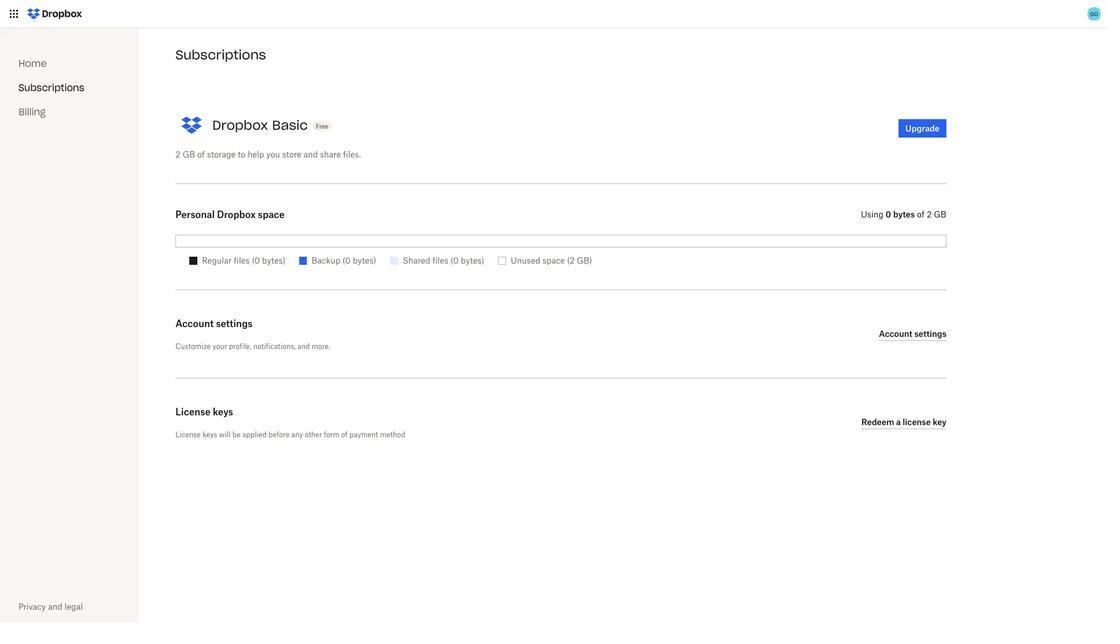 Task type: locate. For each thing, give the bounding box(es) containing it.
3 (0 from the left
[[451, 256, 459, 266]]

1 horizontal spatial account settings
[[880, 329, 947, 339]]

1 horizontal spatial gb
[[935, 209, 947, 219]]

keys for license keys will be applied before any other form of payment method
[[203, 431, 217, 439]]

keys
[[213, 407, 233, 418], [203, 431, 217, 439]]

(0 for regular
[[252, 256, 260, 266]]

(0 for shared
[[451, 256, 459, 266]]

store
[[282, 149, 302, 159]]

1 (0 from the left
[[252, 256, 260, 266]]

0 vertical spatial and
[[304, 149, 318, 159]]

using 0 bytes of 2 gb
[[862, 209, 947, 219]]

account inside button
[[880, 329, 913, 339]]

notifications,
[[254, 342, 296, 351]]

and right store
[[304, 149, 318, 159]]

2
[[176, 149, 181, 159], [928, 209, 932, 219]]

1 horizontal spatial bytes)
[[353, 256, 376, 266]]

subscriptions
[[176, 47, 266, 63], [18, 82, 84, 94]]

be
[[233, 431, 241, 439]]

space left (2
[[543, 256, 565, 266]]

0 vertical spatial 2
[[176, 149, 181, 159]]

billing
[[18, 106, 46, 118]]

of
[[197, 149, 205, 159], [918, 209, 925, 219], [341, 431, 348, 439]]

1 vertical spatial 2
[[928, 209, 932, 219]]

shared files (0 bytes)
[[403, 256, 485, 266]]

using
[[862, 209, 884, 219]]

settings
[[216, 318, 253, 330], [915, 329, 947, 339]]

personal
[[176, 209, 215, 220]]

account
[[176, 318, 214, 330], [880, 329, 913, 339]]

free
[[316, 123, 329, 130]]

0 vertical spatial space
[[258, 209, 285, 220]]

dropbox basic
[[213, 117, 308, 133]]

home
[[18, 57, 47, 69]]

regular files (0 bytes)
[[202, 256, 286, 266]]

2 right "bytes"
[[928, 209, 932, 219]]

before
[[269, 431, 290, 439]]

customize your profile, notifications, and more.
[[176, 342, 330, 351]]

0 horizontal spatial space
[[258, 209, 285, 220]]

license
[[176, 407, 211, 418], [176, 431, 201, 439]]

other
[[305, 431, 322, 439]]

license for license keys will be applied before any other form of payment method
[[176, 431, 201, 439]]

0
[[886, 209, 892, 219]]

1 vertical spatial and
[[298, 342, 310, 351]]

of left 'storage'
[[197, 149, 205, 159]]

storage
[[207, 149, 236, 159]]

0 vertical spatial subscriptions
[[176, 47, 266, 63]]

files for regular
[[234, 256, 250, 266]]

0 horizontal spatial gb
[[183, 149, 195, 159]]

and left legal
[[48, 602, 62, 612]]

of right "bytes"
[[918, 209, 925, 219]]

space
[[258, 209, 285, 220], [543, 256, 565, 266]]

to
[[238, 149, 246, 159]]

1 horizontal spatial files
[[433, 256, 449, 266]]

your
[[213, 342, 227, 351]]

files right 'shared'
[[433, 256, 449, 266]]

files right regular
[[234, 256, 250, 266]]

0 vertical spatial of
[[197, 149, 205, 159]]

2 horizontal spatial bytes)
[[461, 256, 485, 266]]

personal dropbox space
[[176, 209, 285, 220]]

and
[[304, 149, 318, 159], [298, 342, 310, 351], [48, 602, 62, 612]]

(0 right backup
[[343, 256, 351, 266]]

settings inside button
[[915, 329, 947, 339]]

(0
[[252, 256, 260, 266], [343, 256, 351, 266], [451, 256, 459, 266]]

3 bytes) from the left
[[461, 256, 485, 266]]

bytes) right backup
[[353, 256, 376, 266]]

of right form
[[341, 431, 348, 439]]

privacy and legal
[[18, 602, 83, 612]]

subscriptions link
[[18, 82, 84, 94]]

1 license from the top
[[176, 407, 211, 418]]

0 horizontal spatial (0
[[252, 256, 260, 266]]

1 vertical spatial of
[[918, 209, 925, 219]]

1 horizontal spatial of
[[341, 431, 348, 439]]

dropbox up to
[[213, 117, 268, 133]]

a
[[897, 418, 901, 427]]

2 (0 from the left
[[343, 256, 351, 266]]

keys up will
[[213, 407, 233, 418]]

1 vertical spatial space
[[543, 256, 565, 266]]

(0 right regular
[[252, 256, 260, 266]]

bytes) left 'unused'
[[461, 256, 485, 266]]

2 files from the left
[[433, 256, 449, 266]]

regular
[[202, 256, 232, 266]]

2 horizontal spatial (0
[[451, 256, 459, 266]]

1 vertical spatial subscriptions
[[18, 82, 84, 94]]

2 license from the top
[[176, 431, 201, 439]]

0 horizontal spatial account settings
[[176, 318, 253, 330]]

0 vertical spatial dropbox
[[213, 117, 268, 133]]

method
[[380, 431, 406, 439]]

gb right "bytes"
[[935, 209, 947, 219]]

key
[[934, 418, 947, 427]]

2 vertical spatial of
[[341, 431, 348, 439]]

1 horizontal spatial 2
[[928, 209, 932, 219]]

dropbox logo image
[[23, 5, 86, 23]]

profile,
[[229, 342, 252, 351]]

home link
[[18, 57, 47, 69]]

upgrade button
[[899, 119, 947, 138]]

1 vertical spatial license
[[176, 431, 201, 439]]

space up the regular files (0 bytes)
[[258, 209, 285, 220]]

gb left 'storage'
[[183, 149, 195, 159]]

backup (0 bytes)
[[312, 256, 376, 266]]

2 vertical spatial and
[[48, 602, 62, 612]]

gb)
[[577, 256, 593, 266]]

0 horizontal spatial bytes)
[[262, 256, 286, 266]]

gb
[[183, 149, 195, 159], [935, 209, 947, 219]]

0 horizontal spatial of
[[197, 149, 205, 159]]

1 bytes) from the left
[[262, 256, 286, 266]]

1 vertical spatial keys
[[203, 431, 217, 439]]

billing link
[[18, 106, 46, 118]]

dropbox
[[213, 117, 268, 133], [217, 209, 256, 220]]

1 horizontal spatial (0
[[343, 256, 351, 266]]

account settings
[[176, 318, 253, 330], [880, 329, 947, 339]]

redeem a license key button
[[862, 416, 947, 430]]

1 vertical spatial gb
[[935, 209, 947, 219]]

bytes) left backup
[[262, 256, 286, 266]]

unused
[[511, 256, 541, 266]]

upgrade
[[906, 124, 940, 133]]

files
[[234, 256, 250, 266], [433, 256, 449, 266]]

0 horizontal spatial settings
[[216, 318, 253, 330]]

dropbox right "personal"
[[217, 209, 256, 220]]

bytes)
[[262, 256, 286, 266], [353, 256, 376, 266], [461, 256, 485, 266]]

(0 right 'shared'
[[451, 256, 459, 266]]

legal
[[65, 602, 83, 612]]

1 horizontal spatial settings
[[915, 329, 947, 339]]

applied
[[243, 431, 267, 439]]

1 horizontal spatial account
[[880, 329, 913, 339]]

0 vertical spatial keys
[[213, 407, 233, 418]]

2 left 'storage'
[[176, 149, 181, 159]]

0 horizontal spatial 2
[[176, 149, 181, 159]]

0 vertical spatial gb
[[183, 149, 195, 159]]

0 horizontal spatial files
[[234, 256, 250, 266]]

1 files from the left
[[234, 256, 250, 266]]

keys left will
[[203, 431, 217, 439]]

and left more.
[[298, 342, 310, 351]]

0 vertical spatial license
[[176, 407, 211, 418]]



Task type: describe. For each thing, give the bounding box(es) containing it.
backup
[[312, 256, 341, 266]]

files.
[[343, 149, 361, 159]]

privacy
[[18, 602, 46, 612]]

privacy and legal link
[[18, 602, 83, 612]]

2 bytes) from the left
[[353, 256, 376, 266]]

any
[[292, 431, 303, 439]]

go button
[[1086, 5, 1104, 23]]

payment
[[350, 431, 378, 439]]

basic
[[272, 117, 308, 133]]

keys for license keys
[[213, 407, 233, 418]]

bytes) for regular files (0 bytes)
[[262, 256, 286, 266]]

(2
[[568, 256, 575, 266]]

will
[[219, 431, 231, 439]]

1 vertical spatial dropbox
[[217, 209, 256, 220]]

help
[[248, 149, 264, 159]]

go
[[1091, 10, 1099, 17]]

form
[[324, 431, 340, 439]]

2 horizontal spatial of
[[918, 209, 925, 219]]

1 horizontal spatial space
[[543, 256, 565, 266]]

share
[[320, 149, 341, 159]]

1 horizontal spatial subscriptions
[[176, 47, 266, 63]]

license
[[903, 418, 932, 427]]

license keys
[[176, 407, 233, 418]]

redeem
[[862, 418, 895, 427]]

files for shared
[[433, 256, 449, 266]]

license for license keys
[[176, 407, 211, 418]]

bytes
[[894, 209, 916, 219]]

0 horizontal spatial subscriptions
[[18, 82, 84, 94]]

0 horizontal spatial account
[[176, 318, 214, 330]]

shared
[[403, 256, 431, 266]]

account settings button
[[880, 327, 947, 341]]

customize
[[176, 342, 211, 351]]

more.
[[312, 342, 330, 351]]

2 gb of storage to help you store and share files.
[[176, 149, 361, 159]]

bytes) for shared files (0 bytes)
[[461, 256, 485, 266]]

license keys will be applied before any other form of payment method
[[176, 431, 406, 439]]

unused space (2 gb)
[[511, 256, 593, 266]]

redeem a license key
[[862, 418, 947, 427]]

you
[[267, 149, 280, 159]]



Task type: vqa. For each thing, say whether or not it's contained in the screenshot.
right the Account settings
yes



